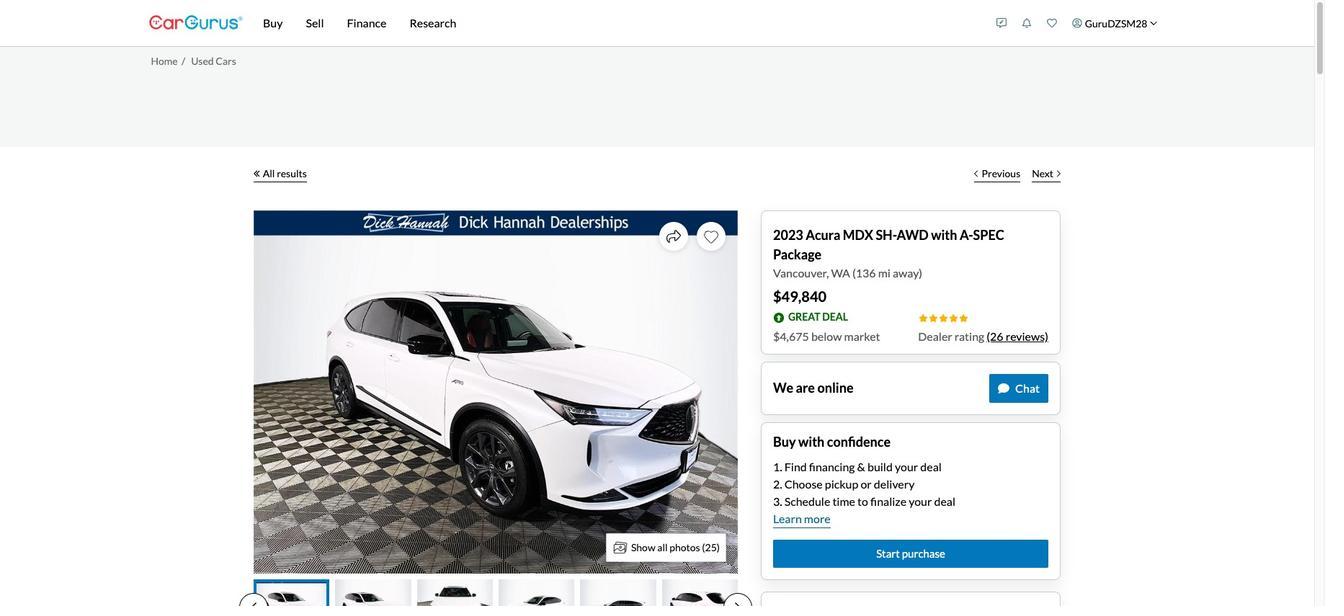 Task type: locate. For each thing, give the bounding box(es) containing it.
chevron right image
[[1057, 170, 1061, 177]]

sh-
[[876, 227, 897, 243]]

$4,675
[[773, 329, 809, 343]]

prev page image
[[251, 602, 257, 606]]

dealer rating (26 reviews)
[[918, 329, 1049, 343]]

gurudzsm28 button
[[1065, 3, 1165, 43]]

buy up the find
[[773, 434, 796, 449]]

results
[[277, 167, 307, 179]]

time
[[833, 495, 856, 508]]

with left the a-
[[931, 227, 958, 243]]

reviews)
[[1006, 329, 1049, 343]]

tab list
[[239, 579, 752, 606]]

vancouver,
[[773, 266, 829, 279]]

buy with confidence
[[773, 434, 891, 449]]

your
[[895, 460, 918, 474], [909, 495, 932, 508]]

gurudzsm28 menu
[[989, 3, 1165, 43]]

1 horizontal spatial buy
[[773, 434, 796, 449]]

(136
[[853, 266, 876, 279]]

open notifications image
[[1022, 18, 1032, 28]]

mdx
[[843, 227, 874, 243]]

research button
[[398, 0, 468, 46]]

menu bar
[[243, 0, 989, 46]]

0 vertical spatial buy
[[263, 16, 283, 30]]

0 vertical spatial deal
[[921, 460, 942, 474]]

2023 acura mdx sh-awd with a-spec package vancouver, wa (136 mi away)
[[773, 227, 1005, 279]]

finance button
[[336, 0, 398, 46]]

buy for buy
[[263, 16, 283, 30]]

home
[[151, 55, 178, 67]]

next
[[1032, 167, 1054, 179]]

saved cars image
[[1047, 18, 1058, 28]]

0 vertical spatial with
[[931, 227, 958, 243]]

dealer
[[918, 329, 953, 343]]

gurudzsm28 menu item
[[1065, 3, 1165, 43]]

start
[[877, 547, 900, 560]]

user icon image
[[1073, 18, 1083, 28]]

1 vertical spatial deal
[[934, 495, 956, 508]]

market
[[844, 329, 880, 343]]

deal right finalize
[[934, 495, 956, 508]]

confidence
[[827, 434, 891, 449]]

start purchase button
[[773, 540, 1049, 568]]

$4,675 below market
[[773, 329, 880, 343]]

1 vertical spatial buy
[[773, 434, 796, 449]]

1 vertical spatial with
[[799, 434, 825, 449]]

view vehicle photo 3 image
[[417, 579, 493, 606]]

view vehicle photo 2 image
[[335, 579, 411, 606]]

with
[[931, 227, 958, 243], [799, 434, 825, 449]]

show
[[631, 541, 656, 554]]

used
[[191, 55, 214, 67]]

buy left sell
[[263, 16, 283, 30]]

deal right build
[[921, 460, 942, 474]]

1 horizontal spatial with
[[931, 227, 958, 243]]

chat
[[1016, 381, 1040, 395]]

find financing & build your deal choose pickup or delivery schedule time to finalize your deal learn more
[[773, 460, 956, 526]]

sell button
[[294, 0, 336, 46]]

1 vertical spatial your
[[909, 495, 932, 508]]

your down delivery in the bottom right of the page
[[909, 495, 932, 508]]

&
[[857, 460, 866, 474]]

below
[[812, 329, 842, 343]]

0 horizontal spatial buy
[[263, 16, 283, 30]]

cars
[[216, 55, 236, 67]]

purchase
[[902, 547, 946, 560]]

rating
[[955, 329, 985, 343]]

gurudzsm28
[[1085, 17, 1148, 29]]

your up delivery in the bottom right of the page
[[895, 460, 918, 474]]

home / used cars
[[151, 55, 236, 67]]

are
[[796, 380, 815, 396]]

buy inside popup button
[[263, 16, 283, 30]]

find
[[785, 460, 807, 474]]

0 horizontal spatial with
[[799, 434, 825, 449]]

$49,840
[[773, 287, 827, 305]]

with up the find
[[799, 434, 825, 449]]

start purchase
[[877, 547, 946, 560]]

buy button
[[252, 0, 294, 46]]

buy
[[263, 16, 283, 30], [773, 434, 796, 449]]

chevron double left image
[[254, 170, 260, 177]]

finalize
[[871, 495, 907, 508]]

away)
[[893, 266, 923, 279]]

or
[[861, 477, 872, 491]]

to
[[858, 495, 869, 508]]

0 vertical spatial your
[[895, 460, 918, 474]]

next link
[[1027, 158, 1067, 190]]

chevron left image
[[975, 170, 978, 177]]

deal
[[921, 460, 942, 474], [934, 495, 956, 508]]

acura
[[806, 227, 841, 243]]



Task type: vqa. For each thing, say whether or not it's contained in the screenshot.
the car
no



Task type: describe. For each thing, give the bounding box(es) containing it.
we
[[773, 380, 794, 396]]

sell
[[306, 16, 324, 30]]

view vehicle photo 1 image
[[254, 579, 330, 606]]

(25)
[[702, 541, 720, 554]]

show all photos (25)
[[631, 541, 720, 554]]

view vehicle photo 6 image
[[662, 579, 738, 606]]

more
[[804, 512, 831, 526]]

all
[[658, 541, 668, 554]]

(26 reviews) button
[[987, 328, 1049, 345]]

comment image
[[998, 382, 1010, 394]]

all results
[[263, 167, 307, 179]]

2023
[[773, 227, 803, 243]]

awd
[[897, 227, 929, 243]]

vehicle full photo image
[[254, 210, 738, 573]]

menu bar containing buy
[[243, 0, 989, 46]]

view vehicle photo 5 image
[[580, 579, 656, 606]]

(26
[[987, 329, 1004, 343]]

build
[[868, 460, 893, 474]]

choose
[[785, 477, 823, 491]]

online
[[818, 380, 854, 396]]

finance
[[347, 16, 387, 30]]

spec
[[973, 227, 1005, 243]]

financing
[[809, 460, 855, 474]]

previous
[[982, 167, 1021, 179]]

chevron down image
[[1150, 19, 1158, 27]]

add a car review image
[[997, 18, 1007, 28]]

pickup
[[825, 477, 859, 491]]

all
[[263, 167, 275, 179]]

deal
[[823, 311, 848, 323]]

with inside 2023 acura mdx sh-awd with a-spec package vancouver, wa (136 mi away)
[[931, 227, 958, 243]]

great
[[789, 311, 821, 323]]

next page image
[[735, 602, 741, 606]]

/
[[182, 55, 185, 67]]

a-
[[960, 227, 973, 243]]

buy for buy with confidence
[[773, 434, 796, 449]]

show all photos (25) link
[[606, 533, 727, 562]]

share image
[[667, 229, 681, 244]]

cargurus logo homepage link image
[[149, 3, 243, 44]]

wa
[[831, 266, 850, 279]]

chat button
[[990, 374, 1049, 403]]

learn
[[773, 512, 802, 526]]

cargurus logo homepage link link
[[149, 3, 243, 44]]

delivery
[[874, 477, 915, 491]]

mi
[[878, 266, 891, 279]]

learn more link
[[773, 510, 831, 528]]

photos
[[670, 541, 700, 554]]

all results link
[[254, 158, 307, 190]]

we are online
[[773, 380, 854, 396]]

research
[[410, 16, 457, 30]]

schedule
[[785, 495, 831, 508]]

great deal
[[789, 311, 848, 323]]

home link
[[151, 55, 178, 67]]

package
[[773, 246, 822, 262]]

previous link
[[969, 158, 1027, 190]]

view vehicle photo 4 image
[[499, 579, 575, 606]]



